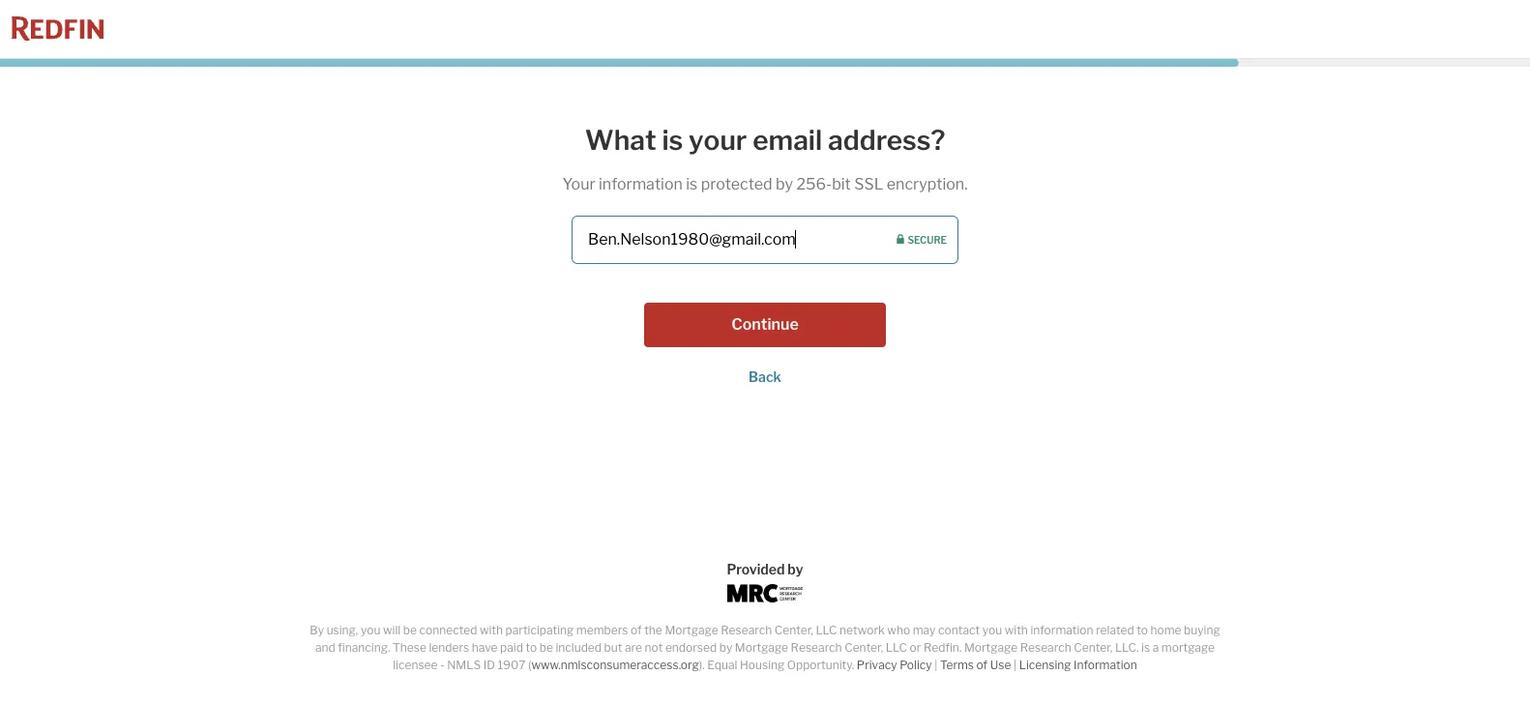 Task type: vqa. For each thing, say whether or not it's contained in the screenshot.
tab list
no



Task type: locate. For each thing, give the bounding box(es) containing it.
1 you from the left
[[361, 623, 381, 638]]

continue button
[[644, 302, 886, 347]]

mortgage research center image
[[728, 584, 803, 603]]

by up "equal"
[[720, 641, 733, 655]]

2 with from the left
[[1005, 623, 1028, 638]]

of inside by using, you will be connected with participating members of the mortgage research center, llc network who may contact you with information related to home buying and financing. these lenders have paid to be included but are not endorsed by mortgage research center, llc or redfin. mortgage research center, llc. is a mortgage licensee - nmls id 1907 (
[[631, 623, 642, 638]]

mortgage up 'use'
[[965, 641, 1018, 655]]

2 vertical spatial by
[[720, 641, 733, 655]]

by inside by using, you will be connected with participating members of the mortgage research center, llc network who may contact you with information related to home buying and financing. these lenders have paid to be included but are not endorsed by mortgage research center, llc or redfin. mortgage research center, llc. is a mortgage licensee - nmls id 1907 (
[[720, 641, 733, 655]]

1 vertical spatial llc
[[886, 641, 908, 655]]

mortgage up endorsed
[[665, 623, 719, 638]]

2 horizontal spatial research
[[1020, 641, 1072, 655]]

1 vertical spatial to
[[526, 641, 537, 655]]

2 vertical spatial is
[[1142, 641, 1151, 655]]

bit
[[832, 175, 851, 193]]

be up the these
[[403, 623, 417, 638]]

1 horizontal spatial is
[[686, 175, 698, 193]]

by
[[310, 623, 324, 638]]

be down participating
[[540, 641, 553, 655]]

opportunity.
[[787, 658, 855, 672]]

0 horizontal spatial to
[[526, 641, 537, 655]]

mortgage
[[1162, 641, 1215, 655]]

| down "redfin."
[[935, 658, 938, 672]]

be
[[403, 623, 417, 638], [540, 641, 553, 655]]

you up financing.
[[361, 623, 381, 638]]

back button
[[749, 368, 782, 385]]

1 horizontal spatial of
[[977, 658, 988, 672]]

1 vertical spatial be
[[540, 641, 553, 655]]

nmls
[[447, 658, 481, 672]]

policy
[[900, 658, 932, 672]]

0 vertical spatial be
[[403, 623, 417, 638]]

information
[[599, 175, 683, 193], [1031, 623, 1094, 638]]

what is your email address?
[[585, 124, 946, 157]]

0 horizontal spatial information
[[599, 175, 683, 193]]

mortgage up housing
[[735, 641, 789, 655]]

0 horizontal spatial with
[[480, 623, 503, 638]]

information up licensing information "link"
[[1031, 623, 1094, 638]]

ssl encryption.
[[855, 175, 968, 193]]

using,
[[327, 623, 358, 638]]

www.nmlsconsumeraccess.org
[[532, 658, 699, 672]]

is
[[662, 124, 683, 157], [686, 175, 698, 193], [1142, 641, 1151, 655]]

home
[[1151, 623, 1182, 638]]

is left your
[[662, 124, 683, 157]]

licensing
[[1019, 658, 1072, 672]]

1 horizontal spatial to
[[1137, 623, 1148, 638]]

0 horizontal spatial llc
[[816, 623, 837, 638]]

research up opportunity.
[[791, 641, 842, 655]]

1 horizontal spatial be
[[540, 641, 553, 655]]

center, up information
[[1074, 641, 1113, 655]]

1 horizontal spatial information
[[1031, 623, 1094, 638]]

0 horizontal spatial |
[[935, 658, 938, 672]]

information inside by using, you will be connected with participating members of the mortgage research center, llc network who may contact you with information related to home buying and financing. these lenders have paid to be included but are not endorsed by mortgage research center, llc or redfin. mortgage research center, llc. is a mortgage licensee - nmls id 1907 (
[[1031, 623, 1094, 638]]

members
[[577, 623, 628, 638]]

you
[[361, 623, 381, 638], [983, 623, 1003, 638]]

you right 'contact'
[[983, 623, 1003, 638]]

have
[[472, 641, 498, 655]]

included
[[556, 641, 602, 655]]

to up llc.
[[1137, 623, 1148, 638]]

| right 'use'
[[1014, 658, 1017, 672]]

to
[[1137, 623, 1148, 638], [526, 641, 537, 655]]

0 vertical spatial of
[[631, 623, 642, 638]]

redfin.
[[924, 641, 962, 655]]

the
[[645, 623, 663, 638]]

2 horizontal spatial center,
[[1074, 641, 1113, 655]]

not
[[645, 641, 663, 655]]

protected
[[701, 175, 773, 193]]

to up (
[[526, 641, 537, 655]]

of left 'use'
[[977, 658, 988, 672]]

1 vertical spatial by
[[788, 561, 804, 578]]

of for members
[[631, 623, 642, 638]]

llc
[[816, 623, 837, 638], [886, 641, 908, 655]]

participating
[[506, 623, 574, 638]]

terms
[[940, 658, 974, 672]]

by
[[776, 175, 793, 193], [788, 561, 804, 578], [720, 641, 733, 655]]

0 horizontal spatial be
[[403, 623, 417, 638]]

llc up privacy policy link
[[886, 641, 908, 655]]

continue
[[732, 315, 799, 333]]

0 vertical spatial to
[[1137, 623, 1148, 638]]

|
[[935, 658, 938, 672], [1014, 658, 1017, 672]]

licensing information link
[[1019, 658, 1138, 672]]

of
[[631, 623, 642, 638], [977, 658, 988, 672]]

0 horizontal spatial you
[[361, 623, 381, 638]]

endorsed
[[666, 641, 717, 655]]

center, down network
[[845, 641, 884, 655]]

email address?
[[753, 124, 946, 157]]

with up 'use'
[[1005, 623, 1028, 638]]

back
[[749, 368, 782, 385]]

1 horizontal spatial with
[[1005, 623, 1028, 638]]

0 vertical spatial information
[[599, 175, 683, 193]]

0 horizontal spatial of
[[631, 623, 642, 638]]

your
[[563, 175, 596, 193]]

256-
[[797, 175, 832, 193]]

1 vertical spatial of
[[977, 658, 988, 672]]

terms of use link
[[940, 658, 1011, 672]]

of left the
[[631, 623, 642, 638]]

may
[[913, 623, 936, 638]]

by left the 256-
[[776, 175, 793, 193]]

1 vertical spatial is
[[686, 175, 698, 193]]

is left protected
[[686, 175, 698, 193]]

0 horizontal spatial center,
[[775, 623, 814, 638]]

research
[[721, 623, 772, 638], [791, 641, 842, 655], [1020, 641, 1072, 655]]

related
[[1096, 623, 1135, 638]]

1 horizontal spatial |
[[1014, 658, 1017, 672]]

What is your email address? email field
[[572, 215, 959, 264]]

will
[[383, 623, 401, 638]]

0 vertical spatial llc
[[816, 623, 837, 638]]

1907
[[498, 658, 526, 672]]

is left a
[[1142, 641, 1151, 655]]

information
[[1074, 658, 1138, 672]]

research up licensing
[[1020, 641, 1072, 655]]

financing.
[[338, 641, 390, 655]]

with up have
[[480, 623, 503, 638]]

mortgage
[[665, 623, 719, 638], [735, 641, 789, 655], [965, 641, 1018, 655]]

0 vertical spatial is
[[662, 124, 683, 157]]

licensee
[[393, 658, 438, 672]]

with
[[480, 623, 503, 638], [1005, 623, 1028, 638]]

1 vertical spatial information
[[1031, 623, 1094, 638]]

center,
[[775, 623, 814, 638], [845, 641, 884, 655], [1074, 641, 1113, 655]]

information down what
[[599, 175, 683, 193]]

1 horizontal spatial you
[[983, 623, 1003, 638]]

center, up opportunity.
[[775, 623, 814, 638]]

2 horizontal spatial is
[[1142, 641, 1151, 655]]

by up mortgage research center image
[[788, 561, 804, 578]]

research up housing
[[721, 623, 772, 638]]

llc up opportunity.
[[816, 623, 837, 638]]



Task type: describe. For each thing, give the bounding box(es) containing it.
privacy
[[857, 658, 898, 672]]

of for terms
[[977, 658, 988, 672]]

who
[[888, 623, 911, 638]]

provided
[[727, 561, 785, 578]]

id
[[483, 658, 495, 672]]

1 | from the left
[[935, 658, 938, 672]]

www.nmlsconsumeraccess.org link
[[532, 658, 699, 672]]

www.nmlsconsumeraccess.org ). equal housing opportunity. privacy policy | terms of use | licensing information
[[532, 658, 1138, 672]]

0 horizontal spatial is
[[662, 124, 683, 157]]

use
[[991, 658, 1011, 672]]

connected
[[419, 623, 477, 638]]

(
[[528, 658, 532, 672]]

housing
[[740, 658, 785, 672]]

these
[[393, 641, 427, 655]]

2 you from the left
[[983, 623, 1003, 638]]

your information is protected by 256-bit ssl encryption.
[[563, 175, 968, 193]]

are
[[625, 641, 642, 655]]

by using, you will be connected with participating members of the mortgage research center, llc network who may contact you with information related to home buying and financing. these lenders have paid to be included but are not endorsed by mortgage research center, llc or redfin. mortgage research center, llc. is a mortgage licensee - nmls id 1907 (
[[310, 623, 1221, 672]]

lenders
[[429, 641, 469, 655]]

1 horizontal spatial llc
[[886, 641, 908, 655]]

0 vertical spatial by
[[776, 175, 793, 193]]

is inside by using, you will be connected with participating members of the mortgage research center, llc network who may contact you with information related to home buying and financing. these lenders have paid to be included but are not endorsed by mortgage research center, llc or redfin. mortgage research center, llc. is a mortgage licensee - nmls id 1907 (
[[1142, 641, 1151, 655]]

privacy policy link
[[857, 658, 932, 672]]

a
[[1153, 641, 1159, 655]]

-
[[440, 658, 445, 672]]

0 horizontal spatial mortgage
[[665, 623, 719, 638]]

1 with from the left
[[480, 623, 503, 638]]

and
[[315, 641, 336, 655]]

buying
[[1184, 623, 1221, 638]]

provided by
[[727, 561, 804, 578]]

paid
[[500, 641, 523, 655]]

but
[[604, 641, 623, 655]]

what
[[585, 124, 657, 157]]

contact
[[939, 623, 980, 638]]

2 | from the left
[[1014, 658, 1017, 672]]

network
[[840, 623, 885, 638]]

your
[[689, 124, 747, 157]]

2 horizontal spatial mortgage
[[965, 641, 1018, 655]]

0 horizontal spatial research
[[721, 623, 772, 638]]

equal
[[708, 658, 738, 672]]

).
[[699, 658, 705, 672]]

or
[[910, 641, 921, 655]]

llc.
[[1115, 641, 1139, 655]]

1 horizontal spatial center,
[[845, 641, 884, 655]]

1 horizontal spatial mortgage
[[735, 641, 789, 655]]

1 horizontal spatial research
[[791, 641, 842, 655]]



